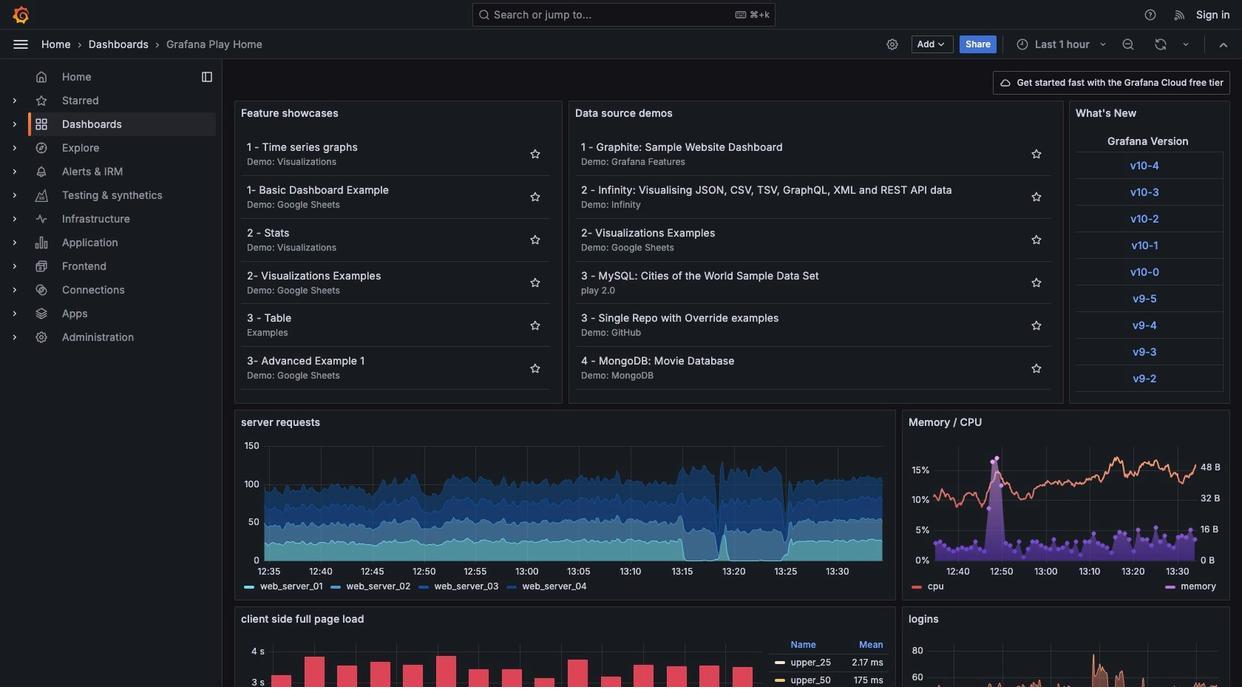 Task type: locate. For each thing, give the bounding box(es) containing it.
mark "3- advanced example 1" as favorite image
[[530, 362, 541, 374]]

expand section frontend image
[[9, 260, 21, 272]]

dashboard settings image
[[886, 37, 899, 51]]

news image
[[1174, 8, 1187, 21]]

expand section infrastructure image
[[9, 213, 21, 225]]

0 horizontal spatial mark "2- visualizations examples" as favorite image
[[530, 277, 541, 288]]

1 horizontal spatial mark "2- visualizations examples" as favorite image
[[1031, 234, 1043, 246]]

mark "2- visualizations examples" as favorite image up the mark "3 - table" as favorite icon
[[530, 277, 541, 288]]

1 vertical spatial mark "2- visualizations examples" as favorite image
[[530, 277, 541, 288]]

mark "2- visualizations examples" as favorite image up mark "3 - mysql: cities of the world sample data set" as favorite 'icon'
[[1031, 234, 1043, 246]]

close menu image
[[12, 35, 30, 53]]

mark "2 - infinity: visualising json, csv, tsv, graphql, xml and rest api data" as favorite image
[[1031, 191, 1043, 203]]

mark "3 - mysql: cities of the world sample data set" as favorite image
[[1031, 277, 1043, 288]]

undock menu image
[[201, 71, 213, 83]]

auto refresh turned off. choose refresh time interval image
[[1181, 38, 1192, 50]]

expand section administration image
[[9, 331, 21, 343]]

0 vertical spatial mark "2- visualizations examples" as favorite image
[[1031, 234, 1043, 246]]

mark "2- visualizations examples" as favorite image
[[1031, 234, 1043, 246], [530, 277, 541, 288]]

mark "2 - stats" as favorite image
[[530, 234, 541, 246]]

expand section application image
[[9, 237, 21, 249]]

expand section starred image
[[9, 95, 21, 107]]

expand section apps image
[[9, 308, 21, 320]]

refresh dashboard image
[[1155, 37, 1168, 51]]



Task type: describe. For each thing, give the bounding box(es) containing it.
expand section connections image
[[9, 284, 21, 296]]

expand section alerts & irm image
[[9, 166, 21, 178]]

expand section testing & synthetics image
[[9, 189, 21, 201]]

mark "4 - mongodb: movie database" as favorite image
[[1031, 362, 1043, 374]]

grafana image
[[12, 6, 30, 23]]

mark "1- basic dashboard example" as favorite image
[[530, 191, 541, 203]]

navigation element
[[0, 59, 222, 361]]

help image
[[1144, 8, 1158, 21]]

zoom out time range image
[[1122, 37, 1135, 51]]

mark "1 -  time series graphs" as favorite image
[[530, 148, 541, 160]]

mark "3 - table" as favorite image
[[530, 319, 541, 331]]

expand section explore image
[[9, 142, 21, 154]]

mark "3 - single repo with override examples" as favorite image
[[1031, 319, 1043, 331]]

mark "1 - graphite: sample website dashboard" as favorite image
[[1031, 148, 1043, 160]]

expand section dashboards image
[[9, 118, 21, 130]]



